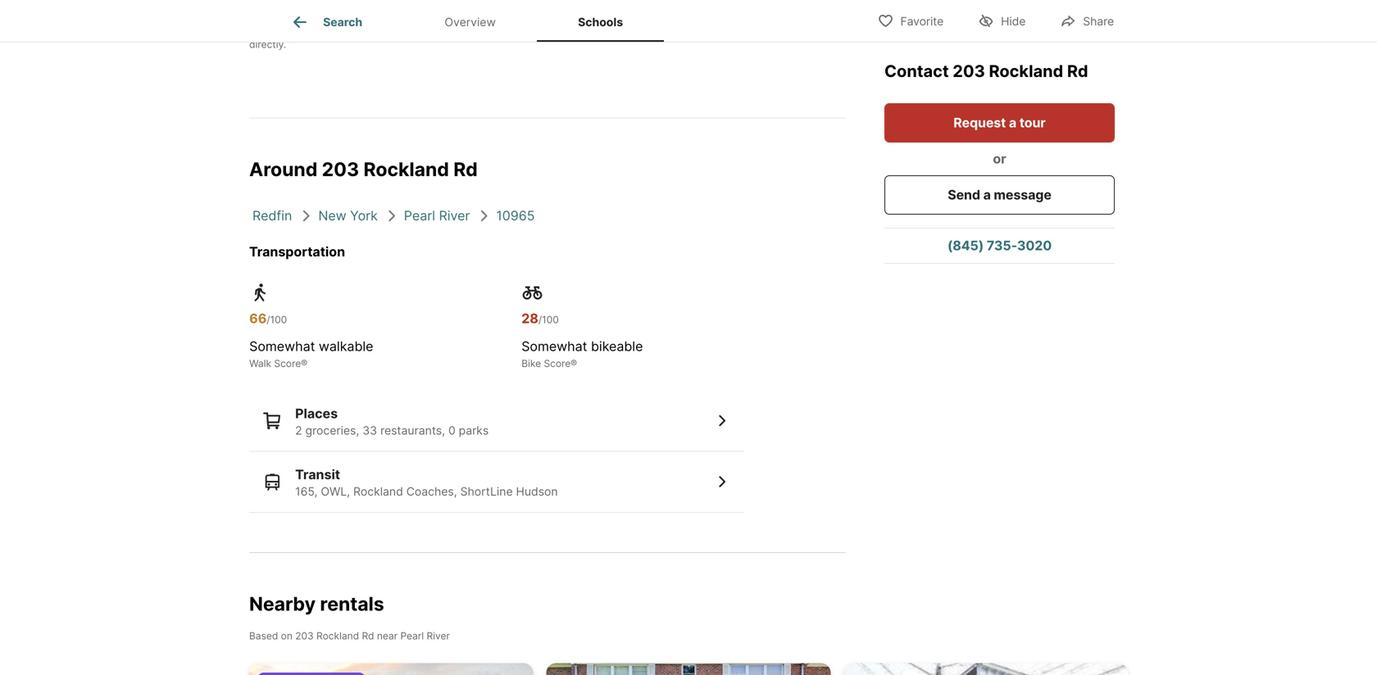 Task type: describe. For each thing, give the bounding box(es) containing it.
schools
[[578, 15, 623, 29]]

on
[[281, 630, 293, 642]]

203 for around
[[322, 158, 359, 181]]

search link
[[290, 12, 362, 32]]

10965 link
[[496, 208, 535, 224]]

(845) 735-3020
[[947, 238, 1052, 254]]

as
[[745, 9, 756, 21]]

used
[[720, 9, 742, 21]]

nearby rentals
[[249, 592, 384, 615]]

owl,
[[321, 485, 350, 499]]

rockland inside transit 165, owl, rockland coaches, shortline hudson
[[353, 485, 403, 499]]

send a message button
[[884, 175, 1115, 215]]

1 vertical spatial are
[[352, 24, 367, 36]]

0 vertical spatial or
[[366, 9, 376, 21]]

based on 203 rockland rd near pearl river
[[249, 630, 450, 642]]

service
[[540, 9, 574, 21]]

overview
[[445, 15, 496, 29]]

york
[[350, 208, 378, 224]]

10965
[[496, 208, 535, 224]]

based
[[249, 630, 278, 642]]

this
[[428, 9, 445, 21]]

be inside school service boundaries are intended to be used as a reference only; they may change and are not
[[705, 9, 717, 21]]

intended
[[649, 9, 690, 21]]

around 203 rockland rd
[[249, 158, 478, 181]]

new york link
[[318, 208, 378, 224]]

message
[[994, 187, 1051, 203]]

parks
[[459, 424, 489, 438]]

directly.
[[249, 39, 286, 50]]

hide button
[[964, 4, 1040, 37]]

tour
[[1019, 115, 1046, 131]]

rockland up pearl river on the left
[[364, 158, 449, 181]]

0 vertical spatial river
[[439, 208, 470, 224]]

1 school from the left
[[559, 24, 590, 36]]

district
[[780, 24, 812, 36]]

endorse
[[325, 9, 363, 21]]

contact
[[691, 24, 726, 36]]

groceries,
[[305, 424, 359, 438]]

walkable
[[319, 338, 373, 354]]

coaches,
[[406, 485, 457, 499]]

1 vertical spatial river
[[427, 630, 450, 642]]

somewhat for 66
[[249, 338, 315, 354]]

contact 203 rockland rd
[[884, 61, 1088, 81]]

203 for contact
[[953, 61, 985, 81]]

to
[[516, 24, 528, 36]]

information.
[[448, 9, 503, 21]]

not inside school service boundaries are intended to be used as a reference only; they may change and are not
[[369, 24, 385, 36]]

transit
[[295, 467, 340, 483]]

send a message
[[948, 187, 1051, 203]]

28 /100
[[521, 310, 559, 326]]

0 vertical spatial pearl
[[404, 208, 435, 224]]

rd for around 203 rockland rd
[[453, 158, 478, 181]]

share
[[1083, 14, 1114, 28]]

request a tour button
[[884, 103, 1115, 143]]

verify
[[531, 24, 557, 36]]

and
[[332, 24, 349, 36]]

does
[[282, 9, 305, 21]]

near
[[377, 630, 398, 642]]

places
[[295, 406, 338, 422]]

photo of 237 n middletown rd unit b, pearl river, ny 10965 image
[[546, 664, 831, 675]]

1 vertical spatial pearl
[[400, 630, 424, 642]]

restaurants,
[[380, 424, 445, 438]]

bike
[[521, 358, 541, 369]]

request a tour
[[954, 115, 1046, 131]]

to inside guaranteed to be accurate. to verify school enrollment eligibility, contact the school district directly.
[[443, 24, 453, 36]]

accurate.
[[470, 24, 514, 36]]

school service boundaries are intended to be used as a reference only; they may change and are not
[[249, 9, 836, 36]]

0
[[448, 424, 456, 438]]

may
[[272, 24, 292, 36]]

photo of 100 market st, montvale, nj 07645 image
[[249, 664, 533, 675]]

bikeable
[[591, 338, 643, 354]]

nearby
[[249, 592, 316, 615]]

735-
[[987, 238, 1017, 254]]

eligibility,
[[645, 24, 688, 36]]

a for request
[[1009, 115, 1017, 131]]

a inside school service boundaries are intended to be used as a reference only; they may change and are not
[[759, 9, 764, 21]]

only;
[[814, 9, 836, 21]]

28
[[521, 310, 538, 326]]

/100 for 66
[[267, 314, 287, 326]]

1 horizontal spatial or
[[993, 151, 1006, 167]]

change
[[295, 24, 329, 36]]

66
[[249, 310, 267, 326]]

(845) 735-3020 button
[[884, 229, 1115, 263]]



Task type: locate. For each thing, give the bounding box(es) containing it.
2 ® from the left
[[571, 358, 577, 369]]

1 vertical spatial to
[[443, 24, 453, 36]]

search
[[323, 15, 362, 29]]

1 horizontal spatial score
[[544, 358, 571, 369]]

places 2 groceries, 33 restaurants, 0 parks
[[295, 406, 489, 438]]

0 vertical spatial a
[[759, 9, 764, 21]]

/100 for 28
[[538, 314, 559, 326]]

tab list
[[249, 0, 677, 42]]

a right as
[[759, 9, 764, 21]]

score right bike
[[544, 358, 571, 369]]

guaranteed to be accurate. to verify school enrollment eligibility, contact the school district directly.
[[249, 24, 812, 50]]

0 horizontal spatial rd
[[362, 630, 374, 642]]

schools tab
[[537, 2, 664, 42]]

guarantee
[[378, 9, 425, 21]]

0 vertical spatial 203
[[953, 61, 985, 81]]

® for walkable
[[301, 358, 307, 369]]

1 horizontal spatial ®
[[571, 358, 577, 369]]

school down service
[[559, 24, 590, 36]]

somewhat inside somewhat bikeable bike score ®
[[521, 338, 587, 354]]

1 horizontal spatial school
[[747, 24, 777, 36]]

1 horizontal spatial /100
[[538, 314, 559, 326]]

redfin link
[[252, 208, 292, 224]]

or down request a tour 'button'
[[993, 151, 1006, 167]]

/100
[[267, 314, 287, 326], [538, 314, 559, 326]]

to inside school service boundaries are intended to be used as a reference only; they may change and are not
[[693, 9, 702, 21]]

river right the near
[[427, 630, 450, 642]]

0 horizontal spatial 203
[[295, 630, 314, 642]]

2 horizontal spatial 203
[[953, 61, 985, 81]]

redfin does not endorse or guarantee this information.
[[249, 9, 503, 21]]

(845) 735-3020 link
[[884, 229, 1115, 263]]

0 vertical spatial rd
[[1067, 61, 1088, 81]]

pearl right the near
[[400, 630, 424, 642]]

0 horizontal spatial a
[[759, 9, 764, 21]]

transportation
[[249, 244, 345, 260]]

2 vertical spatial 203
[[295, 630, 314, 642]]

or
[[366, 9, 376, 21], [993, 151, 1006, 167]]

somewhat walkable walk score ®
[[249, 338, 373, 369]]

reference
[[767, 9, 811, 21]]

shortline
[[460, 485, 513, 499]]

pearl
[[404, 208, 435, 224], [400, 630, 424, 642]]

new york
[[318, 208, 378, 224]]

rd left the near
[[362, 630, 374, 642]]

send
[[948, 187, 980, 203]]

0 vertical spatial redfin
[[249, 9, 279, 21]]

rockland right owl,
[[353, 485, 403, 499]]

1 horizontal spatial not
[[369, 24, 385, 36]]

0 horizontal spatial to
[[443, 24, 453, 36]]

rockland
[[989, 61, 1063, 81], [364, 158, 449, 181], [353, 485, 403, 499], [316, 630, 359, 642]]

be inside guaranteed to be accurate. to verify school enrollment eligibility, contact the school district directly.
[[456, 24, 467, 36]]

request
[[954, 115, 1006, 131]]

1 /100 from the left
[[267, 314, 287, 326]]

are up enrollment
[[632, 9, 646, 21]]

1 horizontal spatial are
[[632, 9, 646, 21]]

165,
[[295, 485, 318, 499]]

river left the 10965 link
[[439, 208, 470, 224]]

score inside "somewhat walkable walk score ®"
[[274, 358, 301, 369]]

not up change
[[307, 9, 322, 21]]

1 horizontal spatial somewhat
[[521, 338, 587, 354]]

school
[[559, 24, 590, 36], [747, 24, 777, 36]]

1 vertical spatial a
[[1009, 115, 1017, 131]]

2 somewhat from the left
[[521, 338, 587, 354]]

are right and
[[352, 24, 367, 36]]

(845)
[[947, 238, 984, 254]]

rd for contact 203 rockland rd
[[1067, 61, 1088, 81]]

hide
[[1001, 14, 1026, 28]]

school down as
[[747, 24, 777, 36]]

or right endorse
[[366, 9, 376, 21]]

2 school from the left
[[747, 24, 777, 36]]

® right bike
[[571, 358, 577, 369]]

contact
[[884, 61, 949, 81]]

203 right contact
[[953, 61, 985, 81]]

0 horizontal spatial are
[[352, 24, 367, 36]]

photo of 8 franklin ave unit 1, pearl river, ny 10965 image
[[844, 664, 1128, 675]]

rockland down rentals
[[316, 630, 359, 642]]

® inside "somewhat walkable walk score ®"
[[301, 358, 307, 369]]

33
[[362, 424, 377, 438]]

overview tab
[[404, 2, 537, 42]]

somewhat inside "somewhat walkable walk score ®"
[[249, 338, 315, 354]]

around
[[249, 158, 318, 181]]

they
[[249, 24, 270, 36]]

203 up new york link
[[322, 158, 359, 181]]

redfin up transportation
[[252, 208, 292, 224]]

1 horizontal spatial a
[[983, 187, 991, 203]]

0 horizontal spatial ®
[[301, 358, 307, 369]]

score inside somewhat bikeable bike score ®
[[544, 358, 571, 369]]

transit 165, owl, rockland coaches, shortline hudson
[[295, 467, 558, 499]]

a left tour
[[1009, 115, 1017, 131]]

score
[[274, 358, 301, 369], [544, 358, 571, 369]]

2 horizontal spatial a
[[1009, 115, 1017, 131]]

0 horizontal spatial or
[[366, 9, 376, 21]]

0 vertical spatial not
[[307, 9, 322, 21]]

score for walkable
[[274, 358, 301, 369]]

/100 up walk
[[267, 314, 287, 326]]

0 horizontal spatial somewhat
[[249, 338, 315, 354]]

1 horizontal spatial rd
[[453, 158, 478, 181]]

® for bikeable
[[571, 358, 577, 369]]

2 vertical spatial a
[[983, 187, 991, 203]]

0 horizontal spatial not
[[307, 9, 322, 21]]

new
[[318, 208, 346, 224]]

/100 inside the 66 /100
[[267, 314, 287, 326]]

somewhat for 28
[[521, 338, 587, 354]]

share button
[[1046, 4, 1128, 37]]

score for bikeable
[[544, 358, 571, 369]]

redfin for redfin does not endorse or guarantee this information.
[[249, 9, 279, 21]]

®
[[301, 358, 307, 369], [571, 358, 577, 369]]

0 horizontal spatial school
[[559, 24, 590, 36]]

somewhat
[[249, 338, 315, 354], [521, 338, 587, 354]]

1 vertical spatial or
[[993, 151, 1006, 167]]

pearl river
[[404, 208, 470, 224]]

hudson
[[516, 485, 558, 499]]

school
[[506, 9, 538, 21]]

be up contact
[[705, 9, 717, 21]]

1 vertical spatial 203
[[322, 158, 359, 181]]

enrollment
[[593, 24, 642, 36]]

to up contact
[[693, 9, 702, 21]]

1 vertical spatial not
[[369, 24, 385, 36]]

redfin up they
[[249, 9, 279, 21]]

a right 'send'
[[983, 187, 991, 203]]

1 horizontal spatial to
[[693, 9, 702, 21]]

tab list containing search
[[249, 0, 677, 42]]

2 vertical spatial rd
[[362, 630, 374, 642]]

0 horizontal spatial /100
[[267, 314, 287, 326]]

0 vertical spatial to
[[693, 9, 702, 21]]

to down 'this'
[[443, 24, 453, 36]]

® right walk
[[301, 358, 307, 369]]

2 score from the left
[[544, 358, 571, 369]]

guaranteed
[[387, 24, 441, 36]]

a
[[759, 9, 764, 21], [1009, 115, 1017, 131], [983, 187, 991, 203]]

0 horizontal spatial be
[[456, 24, 467, 36]]

a for send
[[983, 187, 991, 203]]

/100 inside 28 /100
[[538, 314, 559, 326]]

boundaries
[[577, 9, 629, 21]]

1 ® from the left
[[301, 358, 307, 369]]

somewhat bikeable bike score ®
[[521, 338, 643, 369]]

1 vertical spatial rd
[[453, 158, 478, 181]]

1 vertical spatial be
[[456, 24, 467, 36]]

rentals
[[320, 592, 384, 615]]

a inside button
[[983, 187, 991, 203]]

be
[[705, 9, 717, 21], [456, 24, 467, 36]]

1 vertical spatial redfin
[[252, 208, 292, 224]]

walk
[[249, 358, 271, 369]]

favorite
[[900, 14, 944, 28]]

redfin for redfin
[[252, 208, 292, 224]]

rd up pearl river link
[[453, 158, 478, 181]]

3020
[[1017, 238, 1052, 254]]

score right walk
[[274, 358, 301, 369]]

® inside somewhat bikeable bike score ®
[[571, 358, 577, 369]]

/100 up bike
[[538, 314, 559, 326]]

be down information. at the top left of page
[[456, 24, 467, 36]]

0 horizontal spatial score
[[274, 358, 301, 369]]

0 vertical spatial are
[[632, 9, 646, 21]]

favorite button
[[864, 4, 958, 37]]

not down 'redfin does not endorse or guarantee this information.'
[[369, 24, 385, 36]]

somewhat up walk
[[249, 338, 315, 354]]

2 /100 from the left
[[538, 314, 559, 326]]

pearl river link
[[404, 208, 470, 224]]

1 horizontal spatial 203
[[322, 158, 359, 181]]

0 vertical spatial be
[[705, 9, 717, 21]]

1 score from the left
[[274, 358, 301, 369]]

pearl right 'york'
[[404, 208, 435, 224]]

rockland down hide
[[989, 61, 1063, 81]]

1 horizontal spatial be
[[705, 9, 717, 21]]

1 somewhat from the left
[[249, 338, 315, 354]]

203 right the on
[[295, 630, 314, 642]]

the
[[729, 24, 744, 36]]

somewhat up bike
[[521, 338, 587, 354]]

2
[[295, 424, 302, 438]]

not
[[307, 9, 322, 21], [369, 24, 385, 36]]

66 /100
[[249, 310, 287, 326]]

203
[[953, 61, 985, 81], [322, 158, 359, 181], [295, 630, 314, 642]]

2 horizontal spatial rd
[[1067, 61, 1088, 81]]

rd
[[1067, 61, 1088, 81], [453, 158, 478, 181], [362, 630, 374, 642]]

a inside 'button'
[[1009, 115, 1017, 131]]

rd down share button
[[1067, 61, 1088, 81]]



Task type: vqa. For each thing, say whether or not it's contained in the screenshot.
Based
yes



